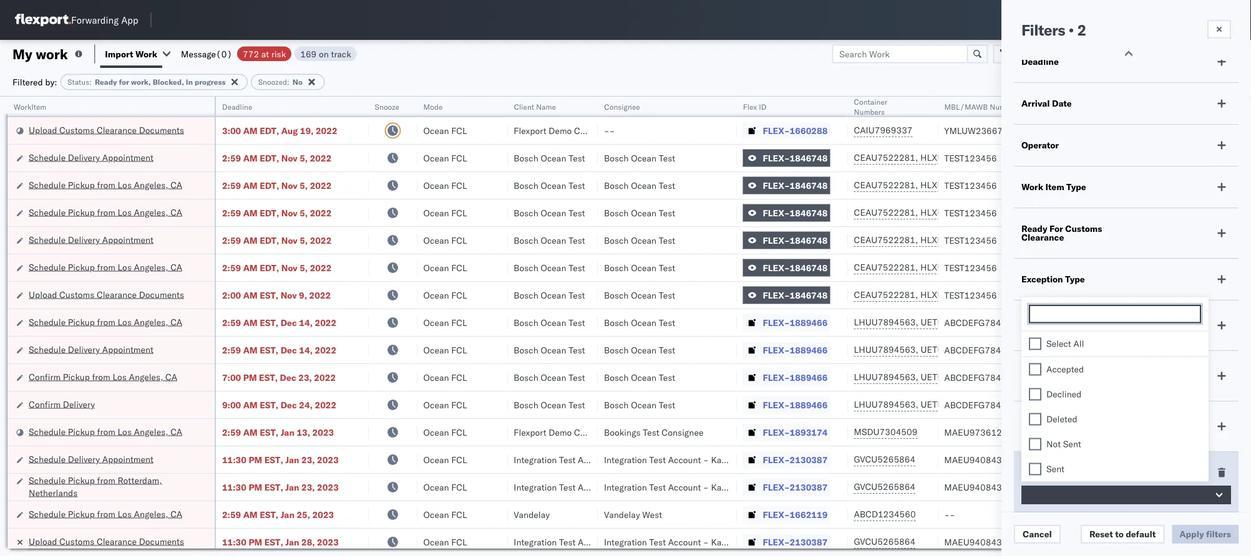 Task type: vqa. For each thing, say whether or not it's contained in the screenshot.
resize handle column header related to WorkItem
yes



Task type: describe. For each thing, give the bounding box(es) containing it.
import work
[[105, 48, 157, 59]]

edt, for upload customs clearance documents button related to 3:00 am edt, aug 19, 2022
[[260, 125, 279, 136]]

7 fcl from the top
[[451, 290, 467, 301]]

6 ceau7522281, hlxu6269489, hlxu8034992 from the top
[[854, 290, 1048, 300]]

lagerfeld for schedule delivery appointment
[[729, 455, 767, 466]]

gaurav jawla
[[1118, 125, 1170, 136]]

accepted
[[1047, 364, 1084, 375]]

3 ocean fcl from the top
[[423, 180, 467, 191]]

1 vertical spatial sent
[[1047, 464, 1065, 475]]

0 horizontal spatial --
[[604, 125, 615, 136]]

8 flex- from the top
[[763, 317, 790, 328]]

est, up 11:30 pm est, jan 28, 2023 at the left
[[260, 510, 278, 520]]

3:00
[[222, 125, 241, 136]]

gaurav
[[1118, 125, 1146, 136]]

work item type
[[1022, 182, 1086, 193]]

2 schedule pickup from los angeles, ca from the top
[[29, 207, 182, 218]]

at
[[261, 48, 269, 59]]

0 horizontal spatial import
[[105, 48, 133, 59]]

5 ceau7522281, from the top
[[854, 262, 918, 273]]

edt, for 4th the schedule delivery appointment button from the bottom of the page
[[260, 153, 279, 164]]

1 am from the top
[[243, 125, 258, 136]]

schedule pickup from los angeles, ca link for 3rd the schedule pickup from los angeles, ca button from the bottom of the page
[[29, 316, 182, 329]]

mbl/mawb
[[944, 102, 988, 111]]

omkar savant
[[1118, 208, 1174, 218]]

11 flex- from the top
[[763, 400, 790, 411]]

flexport inside flexport moving inbond transit
[[1022, 417, 1057, 428]]

4 5, from the top
[[300, 235, 308, 246]]

los for confirm pickup from los angeles, ca 'button'
[[113, 372, 127, 383]]

25,
[[297, 510, 310, 520]]

4 1846748 from the top
[[790, 235, 828, 246]]

3 2:59 from the top
[[222, 208, 241, 218]]

exception
[[1022, 274, 1063, 285]]

file
[[1039, 48, 1054, 59]]

2 flex- from the top
[[763, 153, 790, 164]]

ready for customs clearance
[[1022, 223, 1102, 243]]

schedule pickup from los angeles, ca link for 2nd the schedule pickup from los angeles, ca button from the top
[[29, 206, 182, 219]]

confirm delivery link
[[29, 398, 95, 411]]

appointment for 2:59 am edt, nov 5, 2022
[[102, 234, 153, 245]]

filters • 2
[[1022, 21, 1086, 39]]

12 am from the top
[[243, 510, 258, 520]]

schedule delivery appointment link for 2:59 am est, dec 14, 2022
[[29, 344, 153, 356]]

maeu9408431 for schedule pickup from rotterdam, netherlands
[[944, 482, 1008, 493]]

12 flex- from the top
[[763, 427, 790, 438]]

select all
[[1047, 339, 1084, 349]]

3 karl from the top
[[711, 537, 727, 548]]

choi
[[1157, 455, 1175, 466]]

reset to default
[[1090, 529, 1156, 540]]

1 2:59 am est, dec 14, 2022 from the top
[[222, 317, 336, 328]]

1 ocean fcl from the top
[[423, 125, 467, 136]]

1 14, from the top
[[299, 317, 313, 328]]

14 ocean fcl from the top
[[423, 482, 467, 493]]

1 5, from the top
[[300, 153, 308, 164]]

2 2:59 am est, dec 14, 2022 from the top
[[222, 345, 336, 356]]

3 am from the top
[[243, 180, 258, 191]]

1 appointment from the top
[[102, 152, 153, 163]]

confirm pickup from los angeles, ca
[[29, 372, 177, 383]]

schedule pickup from los angeles, ca link for fifth the schedule pickup from los angeles, ca button
[[29, 426, 182, 438]]

0 vertical spatial work
[[135, 48, 157, 59]]

4 flex- from the top
[[763, 208, 790, 218]]

deadline inside button
[[222, 102, 252, 111]]

to
[[1115, 529, 1124, 540]]

9 am from the top
[[243, 345, 258, 356]]

schedule pickup from rotterdam, netherlands
[[29, 475, 162, 499]]

15 fcl from the top
[[451, 510, 467, 520]]

aug
[[281, 125, 298, 136]]

client name button
[[508, 99, 585, 112]]

7 schedule from the top
[[29, 344, 66, 355]]

3 documents from the top
[[139, 536, 184, 547]]

8 am from the top
[[243, 317, 258, 328]]

2:00
[[222, 290, 241, 301]]

7 ocean fcl from the top
[[423, 290, 467, 301]]

mode
[[423, 102, 443, 111]]

16 ocean fcl from the top
[[423, 537, 467, 548]]

mode button
[[417, 99, 495, 112]]

2 lhuu7894563, from the top
[[854, 344, 919, 355]]

hlxu8034992 for 4th the schedule delivery appointment button from the bottom of the page
[[987, 152, 1048, 163]]

2 hlxu6269489, from the top
[[920, 180, 984, 191]]

flex
[[743, 102, 757, 111]]

2 fcl from the top
[[451, 153, 467, 164]]

3 fcl from the top
[[451, 180, 467, 191]]

3 5, from the top
[[300, 208, 308, 218]]

1 schedule pickup from los angeles, ca from the top
[[29, 179, 182, 190]]

abcdefg78456546 for schedule pickup from los angeles, ca
[[944, 317, 1028, 328]]

6 ceau7522281, from the top
[[854, 290, 918, 300]]

est, up '9:00 am est, dec 24, 2022'
[[259, 372, 278, 383]]

10 flex- from the top
[[763, 372, 790, 383]]

2 14, from the top
[[299, 345, 313, 356]]

integration for schedule delivery appointment
[[604, 455, 647, 466]]

operator
[[1022, 140, 1059, 151]]

agent
[[1230, 455, 1251, 466]]

vandelay west
[[604, 510, 662, 520]]

9 ocean fcl from the top
[[423, 345, 467, 356]]

7 am from the top
[[243, 290, 258, 301]]

16 fcl from the top
[[451, 537, 467, 548]]

schedule delivery appointment button for 2:59 am edt, nov 5, 2022
[[29, 234, 153, 247]]

flexport managed delivery
[[1022, 316, 1097, 335]]

3 lagerfeld from the top
[[729, 537, 767, 548]]

5 ocean fcl from the top
[[423, 235, 467, 246]]

1889466 for schedule pickup from los angeles, ca
[[790, 317, 828, 328]]

4 test123456 from the top
[[944, 235, 997, 246]]

1 schedule from the top
[[29, 152, 66, 163]]

lhuu7894563, for schedule pickup from los angeles, ca
[[854, 317, 919, 328]]

5 am from the top
[[243, 235, 258, 246]]

est, down '9:00 am est, dec 24, 2022'
[[260, 427, 278, 438]]

11 resize handle column header from the left
[[1229, 97, 1244, 557]]

flexport. image
[[15, 14, 71, 26]]

10 resize handle column header from the left
[[1187, 97, 1202, 557]]

dec up the 7:00 pm est, dec 23, 2022
[[281, 345, 297, 356]]

flex-1660288
[[763, 125, 828, 136]]

9 2:59 from the top
[[222, 510, 241, 520]]

flexport inside the flexport managed delivery
[[1022, 316, 1057, 327]]

Search Work text field
[[832, 45, 968, 63]]

2 schedule from the top
[[29, 179, 66, 190]]

flexport demo consignee for -
[[514, 125, 616, 136]]

abcdefg78456546 for confirm delivery
[[944, 400, 1028, 411]]

exception
[[1056, 48, 1097, 59]]

savant
[[1147, 208, 1174, 218]]

2 am from the top
[[243, 153, 258, 164]]

msdu7304509
[[854, 427, 918, 438]]

est, up 2:59 am est, jan 13, 2023 at the left bottom
[[260, 400, 278, 411]]

11:30 pm est, jan 23, 2023 for schedule pickup from rotterdam, netherlands
[[222, 482, 339, 493]]

jan up 25,
[[285, 482, 299, 493]]

1893174
[[790, 427, 828, 438]]

netherlands
[[29, 488, 78, 499]]

1 ceau7522281, from the top
[[854, 152, 918, 163]]

client
[[514, 102, 534, 111]]

schedule pickup from los angeles, ca link for 3rd the schedule pickup from los angeles, ca button from the top of the page
[[29, 261, 182, 274]]

24,
[[299, 400, 313, 411]]

pm down 2:59 am est, jan 13, 2023 at the left bottom
[[249, 455, 262, 466]]

confirm for confirm pickup from los angeles, ca
[[29, 372, 61, 383]]

in
[[186, 77, 193, 87]]

delivery inside the flexport managed delivery
[[1022, 325, 1056, 335]]

consignee inside button
[[604, 102, 640, 111]]

pickup inside schedule pickup from rotterdam, netherlands
[[68, 475, 95, 486]]

import work button
[[105, 48, 157, 59]]

11:30 pm est, jan 28, 2023
[[222, 537, 339, 548]]

0 vertical spatial type
[[1067, 182, 1086, 193]]

2 schedule pickup from los angeles, ca button from the top
[[29, 206, 182, 220]]

hlxu8034992 for 3rd the schedule pickup from los angeles, ca button from the top of the page
[[987, 262, 1048, 273]]

5 schedule pickup from los angeles, ca from the top
[[29, 427, 182, 437]]

risk
[[271, 48, 286, 59]]

flexport demo consignee for bookings
[[514, 427, 616, 438]]

upload customs clearance documents button for 3:00 am edt, aug 19, 2022
[[29, 124, 184, 138]]

no
[[293, 77, 303, 87]]

forwarding app link
[[15, 14, 138, 26]]

flex-1889466 for schedule pickup from los angeles, ca
[[763, 317, 828, 328]]

documents for 3:00 am edt, aug 19, 2022
[[139, 125, 184, 135]]

3 schedule from the top
[[29, 207, 66, 218]]

schedule delivery appointment for 2:59 am edt, nov 5, 2022
[[29, 234, 153, 245]]

6 ocean fcl from the top
[[423, 262, 467, 273]]

batch
[[1182, 48, 1206, 59]]

schedule delivery appointment button for 11:30 pm est, jan 23, 2023
[[29, 453, 153, 467]]

consignee button
[[598, 99, 724, 112]]

numbers for container numbers
[[854, 107, 885, 116]]

2 ceau7522281, hlxu6269489, hlxu8034992 from the top
[[854, 180, 1048, 191]]

not
[[1047, 439, 1061, 450]]

upload customs clearance documents for 2:00
[[29, 289, 184, 300]]

cancel button
[[1014, 525, 1061, 544]]

6 hlxu6269489, from the top
[[920, 290, 984, 300]]

cancel
[[1023, 529, 1052, 540]]

for
[[119, 77, 129, 87]]

1 vertical spatial status
[[1037, 467, 1064, 478]]

from inside "confirm pickup from los angeles, ca" "link"
[[92, 372, 110, 383]]

5 2:59 am edt, nov 5, 2022 from the top
[[222, 262, 332, 273]]

jan left 28,
[[285, 537, 299, 548]]

flex-1889466 for confirm pickup from los angeles, ca
[[763, 372, 828, 383]]

container numbers button
[[848, 94, 926, 117]]

2 abcdefg78456546 from the top
[[944, 345, 1028, 356]]

schedule pickup from rotterdam, netherlands button
[[29, 475, 198, 501]]

resize handle column header for mode
[[493, 97, 508, 557]]

app
[[121, 14, 138, 26]]

container numbers
[[854, 97, 888, 116]]

progress
[[195, 77, 226, 87]]

1 vertical spatial work
[[1022, 182, 1043, 193]]

from inside schedule pickup from rotterdam, netherlands
[[97, 475, 115, 486]]

container
[[854, 97, 888, 106]]

28,
[[301, 537, 315, 548]]

2 flex-1889466 from the top
[[763, 345, 828, 356]]

edt, for 1st the schedule pickup from los angeles, ca button from the top
[[260, 180, 279, 191]]

arrival
[[1022, 98, 1050, 109]]

integration test account - karl lagerfeld for schedule delivery appointment
[[604, 455, 767, 466]]

3 account from the top
[[668, 537, 701, 548]]

delivery inside confirm delivery link
[[63, 399, 95, 410]]

vandelay for vandelay west
[[604, 510, 640, 520]]

lhuu7894563, for confirm delivery
[[854, 399, 919, 410]]

jan left 13,
[[281, 427, 295, 438]]

4 flex-1846748 from the top
[[763, 235, 828, 246]]

work,
[[131, 77, 151, 87]]

2023 right 25,
[[312, 510, 334, 520]]

5 schedule pickup from los angeles, ca button from the top
[[29, 426, 182, 440]]

3 upload from the top
[[29, 536, 57, 547]]

est, left 9,
[[260, 290, 278, 301]]

resize handle column header for container numbers
[[923, 97, 938, 557]]

3 upload customs clearance documents from the top
[[29, 536, 184, 547]]

gvcu5265864 for schedule delivery appointment
[[854, 454, 916, 465]]

batch action button
[[1162, 45, 1244, 63]]

lhuu7894563, for confirm pickup from los angeles, ca
[[854, 372, 919, 383]]

track
[[331, 48, 351, 59]]

1 horizontal spatial deadline
[[1022, 56, 1059, 67]]

snoozed : no
[[258, 77, 303, 87]]

4 schedule pickup from los angeles, ca from the top
[[29, 317, 182, 328]]

5 hlxu6269489, from the top
[[920, 262, 984, 273]]

2 lhuu7894563, uetu5238478 from the top
[[854, 344, 982, 355]]

account for schedule pickup from rotterdam, netherlands
[[668, 482, 701, 493]]

karl for schedule delivery appointment
[[711, 455, 727, 466]]

6 flex- from the top
[[763, 262, 790, 273]]

message (0)
[[181, 48, 232, 59]]

772
[[243, 48, 259, 59]]

schedule pickup from los angeles, ca link for 1st the schedule pickup from los angeles, ca button from the top
[[29, 179, 182, 191]]

11:30 pm est, jan 23, 2023 for schedule delivery appointment
[[222, 455, 339, 466]]

moving
[[1059, 417, 1089, 428]]

9 schedule from the top
[[29, 454, 66, 465]]

pm right the 7:00
[[243, 372, 257, 383]]

my work
[[12, 45, 68, 62]]

edt, for 2nd the schedule pickup from los angeles, ca button from the top
[[260, 208, 279, 218]]

4 hlxu8034992 from the top
[[987, 235, 1048, 246]]

appointment for 2:59 am est, dec 14, 2022
[[102, 344, 153, 355]]

4 fcl from the top
[[451, 208, 467, 218]]

schedule delivery appointment button for 2:59 am est, dec 14, 2022
[[29, 344, 153, 357]]

3 schedule pickup from los angeles, ca button from the top
[[29, 261, 182, 275]]

numbers for mbl/mawb numbers
[[990, 102, 1021, 111]]

select
[[1047, 339, 1071, 349]]

4 schedule pickup from los angeles, ca button from the top
[[29, 316, 182, 330]]

2130387 for schedule delivery appointment
[[790, 455, 828, 466]]

6 schedule from the top
[[29, 317, 66, 328]]

declined
[[1047, 389, 1082, 400]]

flex-1662119
[[763, 510, 828, 520]]

7:00
[[222, 372, 241, 383]]

3 flex- from the top
[[763, 180, 790, 191]]

pm up the '2:59 am est, jan 25, 2023'
[[249, 482, 262, 493]]

forwarding app
[[71, 14, 138, 26]]

los for first the schedule pickup from los angeles, ca button from the bottom of the page
[[118, 509, 132, 520]]

lhuu7894563, uetu5238478 for confirm delivery
[[854, 399, 982, 410]]

3 2:59 am edt, nov 5, 2022 from the top
[[222, 208, 332, 218]]

2 5, from the top
[[300, 180, 308, 191]]

workitem
[[14, 102, 46, 111]]

confirm pickup from los angeles, ca link
[[29, 371, 177, 383]]

uetu5238478 for confirm pickup from los angeles, ca
[[921, 372, 982, 383]]

: for snoozed
[[287, 77, 289, 87]]

1 horizontal spatial --
[[944, 510, 955, 520]]

Search Shipments (/) text field
[[1012, 11, 1133, 29]]

3 maeu9408431 from the top
[[944, 537, 1008, 548]]

0 vertical spatial ready
[[95, 77, 117, 87]]

0 vertical spatial status
[[67, 77, 89, 87]]

filtered
[[12, 76, 43, 87]]

clearance inside 'ready for customs clearance'
[[1022, 232, 1064, 243]]

documents for 2:00 am est, nov 9, 2022
[[139, 289, 184, 300]]

2130387 for schedule pickup from rotterdam, netherlands
[[790, 482, 828, 493]]

est, down 2:59 am est, jan 13, 2023 at the left bottom
[[264, 455, 283, 466]]

schedule inside schedule pickup from rotterdam, netherlands
[[29, 475, 66, 486]]

origin
[[1204, 455, 1228, 466]]

2:00 am est, nov 9, 2022
[[222, 290, 331, 301]]

flex-2130387 for schedule pickup from rotterdam, netherlands
[[763, 482, 828, 493]]

dec for confirm pickup from los angeles, ca
[[280, 372, 296, 383]]

work
[[36, 45, 68, 62]]

edt, for 3rd the schedule pickup from los angeles, ca button from the top of the page
[[260, 262, 279, 273]]

actions
[[1210, 102, 1235, 111]]

los for 3rd the schedule pickup from los angeles, ca button from the bottom of the page
[[118, 317, 132, 328]]

4 ceau7522281, from the top
[[854, 235, 918, 246]]

inbond
[[1022, 426, 1051, 437]]



Task type: locate. For each thing, give the bounding box(es) containing it.
2 vertical spatial account
[[668, 537, 701, 548]]

1 vertical spatial account
[[668, 482, 701, 493]]

8 schedule from the top
[[29, 427, 66, 437]]

9:00 am est, dec 24, 2022
[[222, 400, 336, 411]]

schedule delivery appointment
[[29, 152, 153, 163], [29, 234, 153, 245], [29, 344, 153, 355], [29, 454, 153, 465]]

ca inside "link"
[[165, 372, 177, 383]]

upload for 3:00 am edt, aug 19, 2022
[[29, 125, 57, 135]]

schedule pickup from los angeles, ca button
[[29, 179, 182, 193], [29, 206, 182, 220], [29, 261, 182, 275], [29, 316, 182, 330], [29, 426, 182, 440], [29, 508, 182, 522]]

import
[[105, 48, 133, 59], [1059, 366, 1087, 377]]

3 1846748 from the top
[[790, 208, 828, 218]]

integration test account - karl lagerfeld up west on the bottom of page
[[604, 482, 767, 493]]

1 vertical spatial upload
[[29, 289, 57, 300]]

resize handle column header for client name
[[583, 97, 598, 557]]

3 appointment from the top
[[102, 344, 153, 355]]

3 integration test account - karl lagerfeld from the top
[[604, 537, 767, 548]]

resize handle column header for mbl/mawb numbers
[[1097, 97, 1112, 557]]

numbers inside button
[[990, 102, 1021, 111]]

flex-2130387 down flex-1893174
[[763, 455, 828, 466]]

clearance for 3rd the upload customs clearance documents link from the top of the page
[[97, 536, 137, 547]]

demo for -
[[549, 125, 572, 136]]

status right by:
[[67, 77, 89, 87]]

list box
[[1022, 332, 1209, 482]]

work up status : ready for work, blocked, in progress
[[135, 48, 157, 59]]

0 horizontal spatial status
[[67, 77, 89, 87]]

file exception
[[1039, 48, 1097, 59]]

4 ocean fcl from the top
[[423, 208, 467, 218]]

ready left for
[[1022, 223, 1047, 234]]

clearance for the upload customs clearance documents link associated with 2:00 am est, nov 9, 2022
[[97, 289, 137, 300]]

: for status
[[89, 77, 92, 87]]

4 schedule delivery appointment from the top
[[29, 454, 153, 465]]

4 abcdefg78456546 from the top
[[944, 400, 1028, 411]]

flex-2130387 up 'flex-1662119'
[[763, 482, 828, 493]]

5 edt, from the top
[[260, 235, 279, 246]]

0 horizontal spatial work
[[135, 48, 157, 59]]

jawla
[[1148, 125, 1170, 136]]

deadline up the 3:00
[[222, 102, 252, 111]]

gvcu5265864
[[854, 454, 916, 465], [854, 482, 916, 493], [854, 537, 916, 548]]

abcd1234560
[[854, 509, 916, 520]]

account for schedule delivery appointment
[[668, 455, 701, 466]]

0 vertical spatial deadline
[[1022, 56, 1059, 67]]

1 demo from the top
[[549, 125, 572, 136]]

10 fcl from the top
[[451, 372, 467, 383]]

item
[[1046, 182, 1064, 193]]

0 vertical spatial flexport demo consignee
[[514, 125, 616, 136]]

bosch ocean test
[[514, 153, 585, 164], [604, 153, 675, 164], [514, 180, 585, 191], [604, 180, 675, 191], [514, 208, 585, 218], [604, 208, 675, 218], [514, 235, 585, 246], [604, 235, 675, 246], [514, 262, 585, 273], [604, 262, 675, 273], [514, 290, 585, 301], [604, 290, 675, 301], [514, 317, 585, 328], [604, 317, 675, 328], [514, 345, 585, 356], [604, 345, 675, 356], [514, 372, 585, 383], [604, 372, 675, 383], [514, 400, 585, 411], [604, 400, 675, 411]]

1 test123456 from the top
[[944, 153, 997, 164]]

5 5, from the top
[[300, 262, 308, 273]]

id
[[759, 102, 767, 111]]

type right exception
[[1065, 274, 1085, 285]]

2 2:59 from the top
[[222, 180, 241, 191]]

numbers down container
[[854, 107, 885, 116]]

1 horizontal spatial :
[[287, 77, 289, 87]]

integration test account - karl lagerfeld down west on the bottom of page
[[604, 537, 767, 548]]

bookings
[[604, 427, 641, 438]]

transit
[[1053, 426, 1082, 437]]

2 schedule delivery appointment link from the top
[[29, 234, 153, 246]]

1 vertical spatial 23,
[[301, 455, 315, 466]]

None checkbox
[[1029, 338, 1042, 350], [1029, 388, 1042, 401], [1029, 413, 1042, 426], [1029, 438, 1042, 451], [1029, 338, 1042, 350], [1029, 388, 1042, 401], [1029, 413, 1042, 426], [1029, 438, 1042, 451]]

772 at risk
[[243, 48, 286, 59]]

deadline down the filters
[[1022, 56, 1059, 67]]

2 resize handle column header from the left
[[354, 97, 369, 557]]

angeles, inside "link"
[[129, 372, 163, 383]]

11:30 pm est, jan 23, 2023 down 2:59 am est, jan 13, 2023 at the left bottom
[[222, 455, 339, 466]]

2130387 down 1893174
[[790, 455, 828, 466]]

for
[[1050, 223, 1063, 234]]

2 vertical spatial 23,
[[301, 482, 315, 493]]

2 vertical spatial gvcu5265864
[[854, 537, 916, 548]]

schedule delivery appointment button
[[29, 151, 153, 165], [29, 234, 153, 247], [29, 344, 153, 357], [29, 453, 153, 467]]

dec left 24,
[[281, 400, 297, 411]]

mbl/mawb numbers
[[944, 102, 1021, 111]]

lagerfeld down 'flex-1662119'
[[729, 537, 767, 548]]

1 vertical spatial karl
[[711, 482, 727, 493]]

1 flexport demo consignee from the top
[[514, 125, 616, 136]]

2 vertical spatial 2130387
[[790, 537, 828, 548]]

1 vertical spatial upload customs clearance documents
[[29, 289, 184, 300]]

flex-2130387 down 'flex-1662119'
[[763, 537, 828, 548]]

1 schedule pickup from los angeles, ca link from the top
[[29, 179, 182, 191]]

dec for confirm delivery
[[281, 400, 297, 411]]

9 fcl from the top
[[451, 345, 467, 356]]

omkar
[[1118, 208, 1144, 218]]

flex-1846748
[[763, 153, 828, 164], [763, 180, 828, 191], [763, 208, 828, 218], [763, 235, 828, 246], [763, 262, 828, 273], [763, 290, 828, 301]]

confirm inside confirm delivery link
[[29, 399, 61, 410]]

23,
[[298, 372, 312, 383], [301, 455, 315, 466], [301, 482, 315, 493]]

11:30 down the '2:59 am est, jan 25, 2023'
[[222, 537, 246, 548]]

-
[[604, 125, 609, 136], [609, 125, 615, 136], [703, 455, 709, 466], [1178, 455, 1183, 466], [703, 482, 709, 493], [944, 510, 950, 520], [950, 510, 955, 520], [703, 537, 709, 548]]

2 vertical spatial upload customs clearance documents
[[29, 536, 184, 547]]

not sent
[[1047, 439, 1081, 450]]

1 upload customs clearance documents from the top
[[29, 125, 184, 135]]

flex-2130387 for schedule delivery appointment
[[763, 455, 828, 466]]

integration up the vandelay west
[[604, 482, 647, 493]]

0 horizontal spatial numbers
[[854, 107, 885, 116]]

dec down the 2:00 am est, nov 9, 2022
[[281, 317, 297, 328]]

2:59 am est, dec 14, 2022 down the 2:00 am est, nov 9, 2022
[[222, 317, 336, 328]]

14, down 9,
[[299, 317, 313, 328]]

message
[[181, 48, 216, 59]]

2023 down 2:59 am est, jan 13, 2023 at the left bottom
[[317, 455, 339, 466]]

8 ocean fcl from the top
[[423, 317, 467, 328]]

1 vertical spatial import
[[1059, 366, 1087, 377]]

1 horizontal spatial vandelay
[[604, 510, 640, 520]]

upload customs clearance documents for 3:00
[[29, 125, 184, 135]]

0 horizontal spatial vandelay
[[514, 510, 550, 520]]

default
[[1126, 529, 1156, 540]]

lhuu7894563, uetu5238478 for schedule pickup from los angeles, ca
[[854, 317, 982, 328]]

23, up 24,
[[298, 372, 312, 383]]

type right the item
[[1067, 182, 1086, 193]]

11:30 down 2:59 am est, jan 13, 2023 at the left bottom
[[222, 455, 246, 466]]

1 vertical spatial integration
[[604, 482, 647, 493]]

15 flex- from the top
[[763, 510, 790, 520]]

11:30 pm est, jan 23, 2023 up the '2:59 am est, jan 25, 2023'
[[222, 482, 339, 493]]

23, down 13,
[[301, 455, 315, 466]]

deadline button
[[216, 99, 356, 112]]

None checkbox
[[1029, 364, 1042, 376], [1029, 463, 1042, 476], [1029, 364, 1042, 376], [1029, 463, 1042, 476]]

1 vertical spatial integration test account - karl lagerfeld
[[604, 482, 767, 493]]

west
[[642, 510, 662, 520]]

dec for schedule pickup from los angeles, ca
[[281, 317, 297, 328]]

karl
[[711, 455, 727, 466], [711, 482, 727, 493], [711, 537, 727, 548]]

12 fcl from the top
[[451, 427, 467, 438]]

2023 right 28,
[[317, 537, 339, 548]]

5 flex-1846748 from the top
[[763, 262, 828, 273]]

9 flex- from the top
[[763, 345, 790, 356]]

1 vertical spatial gvcu5265864
[[854, 482, 916, 493]]

2022
[[316, 125, 337, 136], [310, 153, 332, 164], [310, 180, 332, 191], [310, 208, 332, 218], [310, 235, 332, 246], [310, 262, 332, 273], [309, 290, 331, 301], [315, 317, 336, 328], [315, 345, 336, 356], [314, 372, 336, 383], [315, 400, 336, 411]]

3 ceau7522281, hlxu6269489, hlxu8034992 from the top
[[854, 207, 1048, 218]]

5 ceau7522281, hlxu6269489, hlxu8034992 from the top
[[854, 262, 1048, 273]]

1 vertical spatial 11:30
[[222, 482, 246, 493]]

numbers inside container numbers
[[854, 107, 885, 116]]

1 horizontal spatial status
[[1037, 467, 1064, 478]]

1 horizontal spatial import
[[1059, 366, 1087, 377]]

flex-2130387 button
[[743, 452, 830, 469], [743, 452, 830, 469], [743, 479, 830, 496], [743, 479, 830, 496], [743, 534, 830, 551], [743, 534, 830, 551]]

2 vertical spatial 11:30
[[222, 537, 246, 548]]

flexport inside flexport import customs
[[1022, 366, 1057, 377]]

flex-1846748 for 3rd the schedule pickup from los angeles, ca button from the top of the page
[[763, 262, 828, 273]]

4 hlxu6269489, from the top
[[920, 235, 984, 246]]

2023 up the '2:59 am est, jan 25, 2023'
[[317, 482, 339, 493]]

gvcu5265864 down the msdu7304509
[[854, 454, 916, 465]]

gvcu5265864 up abcd1234560
[[854, 482, 916, 493]]

23, up 25,
[[301, 482, 315, 493]]

2 test123456 from the top
[[944, 180, 997, 191]]

0 vertical spatial account
[[668, 455, 701, 466]]

ready inside 'ready for customs clearance'
[[1022, 223, 1047, 234]]

1 lhuu7894563, uetu5238478 from the top
[[854, 317, 982, 328]]

work left the item
[[1022, 182, 1043, 193]]

numbers left arrival
[[990, 102, 1021, 111]]

2 appointment from the top
[[102, 234, 153, 245]]

demo
[[549, 125, 572, 136], [549, 427, 572, 438]]

23, for schedule delivery appointment
[[301, 455, 315, 466]]

1 vertical spatial upload customs clearance documents link
[[29, 289, 184, 301]]

resize handle column header for workitem
[[200, 97, 215, 557]]

6 schedule pickup from los angeles, ca from the top
[[29, 509, 182, 520]]

11 am from the top
[[243, 427, 258, 438]]

0 vertical spatial 23,
[[298, 372, 312, 383]]

1 integration test account - karl lagerfeld from the top
[[604, 455, 767, 466]]

14, up the 7:00 pm est, dec 23, 2022
[[299, 345, 313, 356]]

2 flex-2130387 from the top
[[763, 482, 828, 493]]

1 vertical spatial lagerfeld
[[729, 482, 767, 493]]

schedule pickup from los angeles, ca link
[[29, 179, 182, 191], [29, 206, 182, 219], [29, 261, 182, 274], [29, 316, 182, 329], [29, 426, 182, 438], [29, 508, 182, 521]]

0 vertical spatial 2130387
[[790, 455, 828, 466]]

schedule pickup from los angeles, ca link for first the schedule pickup from los angeles, ca button from the bottom of the page
[[29, 508, 182, 521]]

1 horizontal spatial work
[[1022, 182, 1043, 193]]

flex-1846748 for 2nd the schedule pickup from los angeles, ca button from the top
[[763, 208, 828, 218]]

lagerfeld down flex-1893174
[[729, 455, 767, 466]]

1 vertical spatial maeu9408431
[[944, 482, 1008, 493]]

sent down transit
[[1063, 439, 1081, 450]]

bookings test consignee
[[604, 427, 704, 438]]

3 upload customs clearance documents link from the top
[[29, 536, 184, 548]]

1 vertical spatial flex-2130387
[[763, 482, 828, 493]]

pm down the '2:59 am est, jan 25, 2023'
[[249, 537, 262, 548]]

import up the for
[[105, 48, 133, 59]]

0 vertical spatial confirm
[[29, 372, 61, 383]]

type
[[1067, 182, 1086, 193], [1065, 274, 1085, 285]]

0 vertical spatial 2:59 am est, dec 14, 2022
[[222, 317, 336, 328]]

hlxu8034992
[[987, 152, 1048, 163], [987, 180, 1048, 191], [987, 207, 1048, 218], [987, 235, 1048, 246], [987, 262, 1048, 273], [987, 290, 1048, 300]]

1 horizontal spatial ready
[[1022, 223, 1047, 234]]

2 vertical spatial upload customs clearance documents link
[[29, 536, 184, 548]]

1 lagerfeld from the top
[[729, 455, 767, 466]]

4 2:59 from the top
[[222, 235, 241, 246]]

: left the no
[[287, 77, 289, 87]]

4 am from the top
[[243, 208, 258, 218]]

lagerfeld
[[729, 455, 767, 466], [729, 482, 767, 493], [729, 537, 767, 548]]

confirm inside "confirm pickup from los angeles, ca" "link"
[[29, 372, 61, 383]]

11:30 for schedule delivery appointment
[[222, 455, 246, 466]]

lhuu7894563,
[[854, 317, 919, 328], [854, 344, 919, 355], [854, 372, 919, 383], [854, 399, 919, 410]]

abcdefg78456546 for confirm pickup from los angeles, ca
[[944, 372, 1028, 383]]

deleted
[[1047, 414, 1077, 425]]

2023 right 13,
[[312, 427, 334, 438]]

integration down bookings
[[604, 455, 647, 466]]

hlxu8034992 for 1st the schedule pickup from los angeles, ca button from the top
[[987, 180, 1048, 191]]

blocked,
[[153, 77, 184, 87]]

list box containing select all
[[1022, 332, 1209, 482]]

1889466 for confirm pickup from los angeles, ca
[[790, 372, 828, 383]]

date
[[1052, 98, 1072, 109]]

19,
[[300, 125, 314, 136]]

customs inside flexport import customs
[[1022, 375, 1058, 386]]

gvcu5265864 down abcd1234560
[[854, 537, 916, 548]]

hlxu8034992 for 2nd the schedule pickup from los angeles, ca button from the top
[[987, 207, 1048, 218]]

resize handle column header for deadline
[[354, 97, 369, 557]]

import up declined
[[1059, 366, 1087, 377]]

0 vertical spatial upload customs clearance documents
[[29, 125, 184, 135]]

•
[[1069, 21, 1074, 39]]

1 vertical spatial confirm
[[29, 399, 61, 410]]

2 vertical spatial integration
[[604, 537, 647, 548]]

schedule delivery appointment link for 11:30 pm est, jan 23, 2023
[[29, 453, 153, 466]]

3 schedule pickup from los angeles, ca link from the top
[[29, 261, 182, 274]]

integration down the vandelay west
[[604, 537, 647, 548]]

0 vertical spatial --
[[604, 125, 615, 136]]

caiu7969337
[[854, 125, 913, 136]]

13 ocean fcl from the top
[[423, 455, 467, 466]]

3:00 am edt, aug 19, 2022
[[222, 125, 337, 136]]

1 vertical spatial documents
[[139, 289, 184, 300]]

los
[[118, 179, 132, 190], [118, 207, 132, 218], [118, 262, 132, 273], [118, 317, 132, 328], [113, 372, 127, 383], [118, 427, 132, 437], [118, 509, 132, 520]]

demo left bookings
[[549, 427, 572, 438]]

jan
[[281, 427, 295, 438], [285, 455, 299, 466], [285, 482, 299, 493], [281, 510, 295, 520], [285, 537, 299, 548]]

2:59 am est, jan 13, 2023
[[222, 427, 334, 438]]

resize handle column header
[[200, 97, 215, 557], [354, 97, 369, 557], [402, 97, 417, 557], [493, 97, 508, 557], [583, 97, 598, 557], [722, 97, 737, 557], [833, 97, 848, 557], [923, 97, 938, 557], [1097, 97, 1112, 557], [1187, 97, 1202, 557], [1229, 97, 1244, 557]]

demo for bookings
[[549, 427, 572, 438]]

0 vertical spatial 14,
[[299, 317, 313, 328]]

6 edt, from the top
[[260, 262, 279, 273]]

upload customs clearance documents link for 2:00 am est, nov 9, 2022
[[29, 289, 184, 301]]

gvcu5265864 for schedule pickup from rotterdam, netherlands
[[854, 482, 916, 493]]

sent down not
[[1047, 464, 1065, 475]]

3 test123456 from the top
[[944, 208, 997, 218]]

est, down the '2:59 am est, jan 25, 2023'
[[264, 537, 283, 548]]

customs inside 'ready for customs clearance'
[[1065, 223, 1102, 234]]

4 schedule from the top
[[29, 234, 66, 245]]

upload customs clearance documents link for 3:00 am edt, aug 19, 2022
[[29, 124, 184, 136]]

(0)
[[216, 48, 232, 59]]

karl for schedule pickup from rotterdam, netherlands
[[711, 482, 727, 493]]

1 horizontal spatial numbers
[[990, 102, 1021, 111]]

1 vertical spatial --
[[944, 510, 955, 520]]

1 1846748 from the top
[[790, 153, 828, 164]]

uetu5238478
[[921, 317, 982, 328], [921, 344, 982, 355], [921, 372, 982, 383], [921, 399, 982, 410]]

2:59 am est, jan 25, 2023
[[222, 510, 334, 520]]

14,
[[299, 317, 313, 328], [299, 345, 313, 356]]

0 vertical spatial upload customs clearance documents button
[[29, 124, 184, 138]]

2130387 down 1662119
[[790, 537, 828, 548]]

0 vertical spatial maeu9408431
[[944, 455, 1008, 466]]

1 2130387 from the top
[[790, 455, 828, 466]]

1 vertical spatial 14,
[[299, 345, 313, 356]]

0 vertical spatial integration test account - karl lagerfeld
[[604, 455, 767, 466]]

2 1846748 from the top
[[790, 180, 828, 191]]

5 1846748 from the top
[[790, 262, 828, 273]]

est, up the 7:00 pm est, dec 23, 2022
[[260, 345, 278, 356]]

: up workitem "button"
[[89, 77, 92, 87]]

9 resize handle column header from the left
[[1097, 97, 1112, 557]]

8 2:59 from the top
[[222, 427, 241, 438]]

est, up the '2:59 am est, jan 25, 2023'
[[264, 482, 283, 493]]

schedule delivery appointment for 11:30 pm est, jan 23, 2023
[[29, 454, 153, 465]]

13 fcl from the top
[[451, 455, 467, 466]]

flex-1662119 button
[[743, 506, 830, 524], [743, 506, 830, 524]]

work
[[135, 48, 157, 59], [1022, 182, 1043, 193]]

los for fifth the schedule pickup from los angeles, ca button
[[118, 427, 132, 437]]

integration test account - karl lagerfeld down bookings test consignee
[[604, 455, 767, 466]]

do
[[1022, 467, 1035, 478]]

14 fcl from the top
[[451, 482, 467, 493]]

sent
[[1063, 439, 1081, 450], [1047, 464, 1065, 475]]

flex-1846748 for 4th the schedule delivery appointment button from the bottom of the page
[[763, 153, 828, 164]]

resize handle column header for consignee
[[722, 97, 737, 557]]

4 lhuu7894563, uetu5238478 from the top
[[854, 399, 982, 410]]

uetu5238478 for schedule pickup from los angeles, ca
[[921, 317, 982, 328]]

0 vertical spatial documents
[[139, 125, 184, 135]]

upload for 2:00 am est, nov 9, 2022
[[29, 289, 57, 300]]

0 horizontal spatial :
[[89, 77, 92, 87]]

1 abcdefg78456546 from the top
[[944, 317, 1028, 328]]

resize handle column header for flex id
[[833, 97, 848, 557]]

1 uetu5238478 from the top
[[921, 317, 982, 328]]

upload customs clearance documents button for 2:00 am est, nov 9, 2022
[[29, 289, 184, 302]]

1 hlxu6269489, from the top
[[920, 152, 984, 163]]

1 vertical spatial type
[[1065, 274, 1085, 285]]

1889466 for confirm delivery
[[790, 400, 828, 411]]

jan down 13,
[[285, 455, 299, 466]]

flex-1889466 button
[[743, 314, 830, 332], [743, 314, 830, 332], [743, 342, 830, 359], [743, 342, 830, 359], [743, 369, 830, 387], [743, 369, 830, 387], [743, 397, 830, 414], [743, 397, 830, 414]]

ready
[[95, 77, 117, 87], [1022, 223, 1047, 234]]

am
[[243, 125, 258, 136], [243, 153, 258, 164], [243, 180, 258, 191], [243, 208, 258, 218], [243, 235, 258, 246], [243, 262, 258, 273], [243, 290, 258, 301], [243, 317, 258, 328], [243, 345, 258, 356], [243, 400, 258, 411], [243, 427, 258, 438], [243, 510, 258, 520]]

1 vertical spatial deadline
[[222, 102, 252, 111]]

None text field
[[1033, 310, 1200, 320]]

2 schedule delivery appointment from the top
[[29, 234, 153, 245]]

10 ocean fcl from the top
[[423, 372, 467, 383]]

schedule delivery appointment link for 2:59 am edt, nov 5, 2022
[[29, 234, 153, 246]]

reset
[[1090, 529, 1113, 540]]

1 gvcu5265864 from the top
[[854, 454, 916, 465]]

2 karl from the top
[[711, 482, 727, 493]]

status right do
[[1037, 467, 1064, 478]]

2 vertical spatial lagerfeld
[[729, 537, 767, 548]]

4 ceau7522281, hlxu6269489, hlxu8034992 from the top
[[854, 235, 1048, 246]]

hlxu6269489,
[[920, 152, 984, 163], [920, 180, 984, 191], [920, 207, 984, 218], [920, 235, 984, 246], [920, 262, 984, 273], [920, 290, 984, 300]]

1 vertical spatial demo
[[549, 427, 572, 438]]

3 schedule delivery appointment button from the top
[[29, 344, 153, 357]]

jaehyung
[[1118, 455, 1155, 466]]

1 vertical spatial flexport demo consignee
[[514, 427, 616, 438]]

2 vertical spatial maeu9408431
[[944, 537, 1008, 548]]

schedule delivery appointment for 2:59 am est, dec 14, 2022
[[29, 344, 153, 355]]

los for 3rd the schedule pickup from los angeles, ca button from the top of the page
[[118, 262, 132, 273]]

--
[[604, 125, 615, 136], [944, 510, 955, 520]]

integration for schedule pickup from rotterdam, netherlands
[[604, 482, 647, 493]]

0 vertical spatial gvcu5265864
[[854, 454, 916, 465]]

2 vertical spatial flex-2130387
[[763, 537, 828, 548]]

2130387 up 1662119
[[790, 482, 828, 493]]

1 lhuu7894563, from the top
[[854, 317, 919, 328]]

hlxu8034992 for upload customs clearance documents button corresponding to 2:00 am est, nov 9, 2022
[[987, 290, 1048, 300]]

0 vertical spatial karl
[[711, 455, 727, 466]]

2 account from the top
[[668, 482, 701, 493]]

schedule pickup from rotterdam, netherlands link
[[29, 475, 198, 500]]

2 vertical spatial integration test account - karl lagerfeld
[[604, 537, 767, 548]]

test
[[569, 153, 585, 164], [659, 153, 675, 164], [569, 180, 585, 191], [659, 180, 675, 191], [569, 208, 585, 218], [659, 208, 675, 218], [569, 235, 585, 246], [659, 235, 675, 246], [569, 262, 585, 273], [659, 262, 675, 273], [569, 290, 585, 301], [659, 290, 675, 301], [569, 317, 585, 328], [659, 317, 675, 328], [569, 345, 585, 356], [659, 345, 675, 356], [569, 372, 585, 383], [659, 372, 675, 383], [569, 400, 585, 411], [659, 400, 675, 411], [643, 427, 659, 438], [649, 455, 666, 466], [1185, 455, 1202, 466], [649, 482, 666, 493], [649, 537, 666, 548]]

0 vertical spatial integration
[[604, 455, 647, 466]]

flexport moving inbond transit
[[1022, 417, 1089, 437]]

appointment for 11:30 pm est, jan 23, 2023
[[102, 454, 153, 465]]

ocean
[[423, 125, 449, 136], [423, 153, 449, 164], [541, 153, 566, 164], [631, 153, 657, 164], [423, 180, 449, 191], [541, 180, 566, 191], [631, 180, 657, 191], [423, 208, 449, 218], [541, 208, 566, 218], [631, 208, 657, 218], [423, 235, 449, 246], [541, 235, 566, 246], [631, 235, 657, 246], [423, 262, 449, 273], [541, 262, 566, 273], [631, 262, 657, 273], [423, 290, 449, 301], [541, 290, 566, 301], [631, 290, 657, 301], [423, 317, 449, 328], [541, 317, 566, 328], [631, 317, 657, 328], [423, 345, 449, 356], [541, 345, 566, 356], [631, 345, 657, 356], [423, 372, 449, 383], [541, 372, 566, 383], [631, 372, 657, 383], [423, 400, 449, 411], [541, 400, 566, 411], [631, 400, 657, 411], [423, 427, 449, 438], [423, 455, 449, 466], [423, 482, 449, 493], [423, 510, 449, 520], [423, 537, 449, 548]]

import inside flexport import customs
[[1059, 366, 1087, 377]]

fcl
[[451, 125, 467, 136], [451, 153, 467, 164], [451, 180, 467, 191], [451, 208, 467, 218], [451, 235, 467, 246], [451, 262, 467, 273], [451, 290, 467, 301], [451, 317, 467, 328], [451, 345, 467, 356], [451, 372, 467, 383], [451, 400, 467, 411], [451, 427, 467, 438], [451, 455, 467, 466], [451, 482, 467, 493], [451, 510, 467, 520], [451, 537, 467, 548]]

0 vertical spatial 11:30
[[222, 455, 246, 466]]

11:30 for schedule pickup from rotterdam, netherlands
[[222, 482, 246, 493]]

0 vertical spatial 11:30 pm est, jan 23, 2023
[[222, 455, 339, 466]]

mbl/mawb numbers button
[[938, 99, 1099, 112]]

1 vertical spatial 2:59 am est, dec 14, 2022
[[222, 345, 336, 356]]

pickup inside "link"
[[63, 372, 90, 383]]

2 ocean fcl from the top
[[423, 153, 467, 164]]

ready left the for
[[95, 77, 117, 87]]

confirm for confirm delivery
[[29, 399, 61, 410]]

1 11:30 from the top
[[222, 455, 246, 466]]

2 vertical spatial upload
[[29, 536, 57, 547]]

uetu5238478 for confirm delivery
[[921, 399, 982, 410]]

maeu9408431 for schedule delivery appointment
[[944, 455, 1008, 466]]

status
[[67, 77, 89, 87], [1037, 467, 1064, 478]]

los for 2nd the schedule pickup from los angeles, ca button from the top
[[118, 207, 132, 218]]

ceau7522281,
[[854, 152, 918, 163], [854, 180, 918, 191], [854, 207, 918, 218], [854, 235, 918, 246], [854, 262, 918, 273], [854, 290, 918, 300]]

0 horizontal spatial ready
[[95, 77, 117, 87]]

0 horizontal spatial deadline
[[222, 102, 252, 111]]

0 vertical spatial upload customs clearance documents link
[[29, 124, 184, 136]]

1 vertical spatial upload customs clearance documents button
[[29, 289, 184, 302]]

jan left 25,
[[281, 510, 295, 520]]

2 vertical spatial documents
[[139, 536, 184, 547]]

11:30 up the '2:59 am est, jan 25, 2023'
[[222, 482, 246, 493]]

3 uetu5238478 from the top
[[921, 372, 982, 383]]

ymluw236679313
[[944, 125, 1025, 136]]

flex-1889466 for confirm delivery
[[763, 400, 828, 411]]

flex-1846748 for 1st the schedule pickup from los angeles, ca button from the top
[[763, 180, 828, 191]]

23, for schedule pickup from rotterdam, netherlands
[[301, 482, 315, 493]]

2:59 am est, dec 14, 2022 up the 7:00 pm est, dec 23, 2022
[[222, 345, 336, 356]]

6 1846748 from the top
[[790, 290, 828, 301]]

reset to default button
[[1081, 525, 1165, 544]]

rotterdam,
[[118, 475, 162, 486]]

0 vertical spatial upload
[[29, 125, 57, 135]]

lhuu7894563, uetu5238478 for confirm pickup from los angeles, ca
[[854, 372, 982, 383]]

16 flex- from the top
[[763, 537, 790, 548]]

0 vertical spatial flex-2130387
[[763, 455, 828, 466]]

1 vertical spatial 2130387
[[790, 482, 828, 493]]

lagerfeld for schedule pickup from rotterdam, netherlands
[[729, 482, 767, 493]]

1 vertical spatial 11:30 pm est, jan 23, 2023
[[222, 482, 339, 493]]

11 fcl from the top
[[451, 400, 467, 411]]

status : ready for work, blocked, in progress
[[67, 77, 226, 87]]

0 vertical spatial demo
[[549, 125, 572, 136]]

2 maeu9408431 from the top
[[944, 482, 1008, 493]]

jaehyung choi - test origin agent
[[1118, 455, 1251, 466]]

0 vertical spatial lagerfeld
[[729, 455, 767, 466]]

flex id
[[743, 102, 767, 111]]

dec up '9:00 am est, dec 24, 2022'
[[280, 372, 296, 383]]

vandelay for vandelay
[[514, 510, 550, 520]]

lagerfeld up 'flex-1662119'
[[729, 482, 767, 493]]

0 vertical spatial sent
[[1063, 439, 1081, 450]]

demo down name at the top of page
[[549, 125, 572, 136]]

2 2130387 from the top
[[790, 482, 828, 493]]

3 gvcu5265864 from the top
[[854, 537, 916, 548]]

1 : from the left
[[89, 77, 92, 87]]

0 vertical spatial import
[[105, 48, 133, 59]]

est, down the 2:00 am est, nov 9, 2022
[[260, 317, 278, 328]]

integration test account - karl lagerfeld for schedule pickup from rotterdam, netherlands
[[604, 482, 767, 493]]

clearance for the upload customs clearance documents link corresponding to 3:00 am edt, aug 19, 2022
[[97, 125, 137, 135]]

arrival date
[[1022, 98, 1072, 109]]

by:
[[45, 76, 57, 87]]

los inside "link"
[[113, 372, 127, 383]]

on
[[319, 48, 329, 59]]

1 vertical spatial ready
[[1022, 223, 1047, 234]]

flex-1846748 for upload customs clearance documents button corresponding to 2:00 am est, nov 9, 2022
[[763, 290, 828, 301]]

2 vertical spatial karl
[[711, 537, 727, 548]]

12 ocean fcl from the top
[[423, 427, 467, 438]]

1 account from the top
[[668, 455, 701, 466]]

5 resize handle column header from the left
[[583, 97, 598, 557]]



